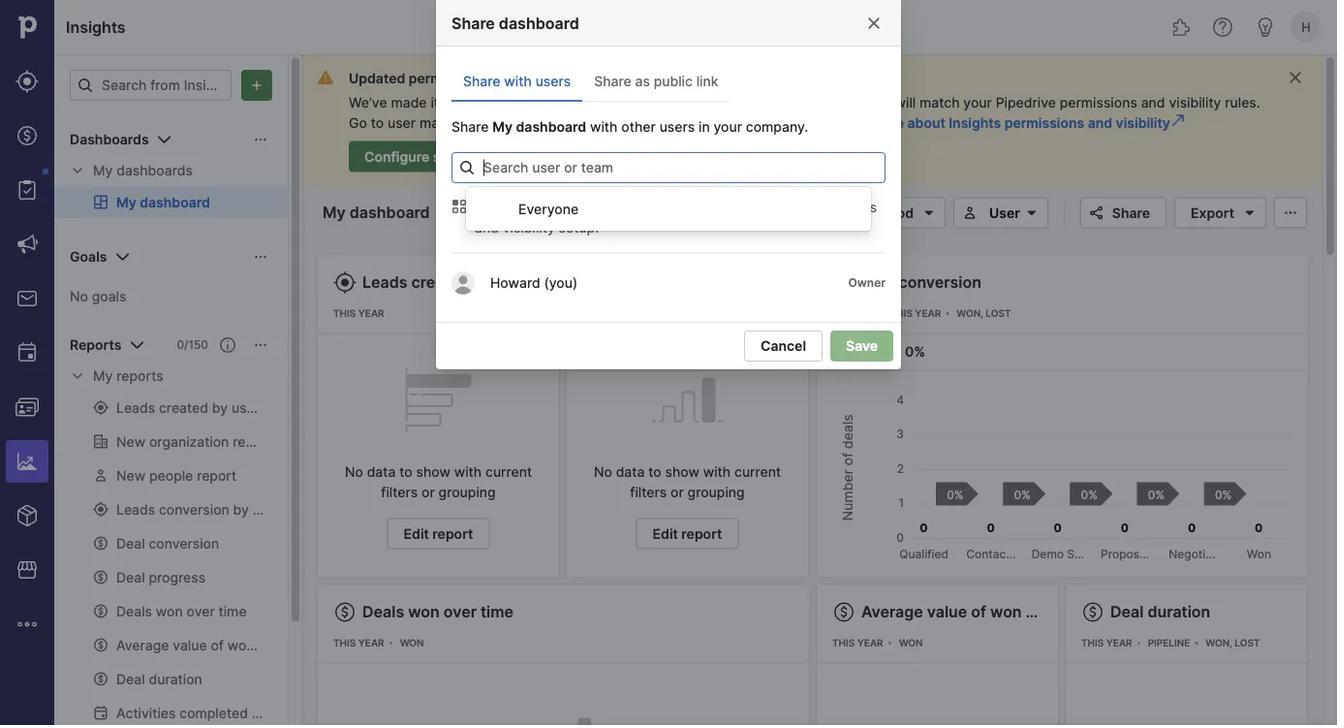 Task type: locate. For each thing, give the bounding box(es) containing it.
your down your
[[714, 118, 743, 135]]

1 current from the left
[[486, 464, 532, 480]]

visibility down "everyone"
[[503, 219, 555, 236]]

0 horizontal spatial for
[[486, 94, 504, 111]]

win
[[833, 344, 858, 360]]

1 horizontal spatial show
[[666, 464, 700, 480]]

color undefined image
[[16, 178, 39, 202]]

1 vertical spatial in
[[699, 118, 710, 135]]

no for first edit report button from right
[[594, 464, 613, 480]]

in up the
[[589, 70, 601, 86]]

pipeline
[[1149, 637, 1191, 649]]

dashboards down the dashboards "button"
[[117, 162, 193, 179]]

home image
[[13, 13, 42, 42]]

share with users
[[463, 73, 571, 90]]

my down the dashboards "button"
[[93, 162, 113, 179]]

my
[[493, 118, 513, 135], [93, 162, 113, 179], [93, 368, 113, 384]]

owner
[[849, 276, 886, 290]]

1 won from the left
[[408, 603, 440, 621]]

as
[[636, 73, 650, 90]]

access
[[743, 94, 788, 111]]

1 horizontal spatial edit report button
[[637, 518, 739, 549]]

configure settings
[[365, 148, 487, 165]]

1 horizontal spatial in
[[699, 118, 710, 135]]

filters
[[381, 484, 418, 501], [631, 484, 667, 501]]

1 horizontal spatial edit report
[[653, 525, 723, 542]]

dashboard up 'share with users'
[[499, 14, 580, 32]]

visibility
[[532, 70, 586, 86], [1170, 94, 1222, 111], [678, 115, 730, 131], [1117, 115, 1171, 131], [503, 219, 555, 236]]

1 horizontal spatial won
[[991, 603, 1022, 621]]

0 vertical spatial in
[[589, 70, 601, 86]]

for down your
[[734, 115, 752, 131]]

conversion
[[899, 273, 982, 292]]

lost
[[986, 308, 1012, 319], [1235, 637, 1261, 649]]

h
[[1302, 19, 1312, 34]]

dashboards up my dashboards
[[70, 131, 149, 148]]

share up the permission-
[[452, 14, 495, 32]]

2 edit report from the left
[[653, 525, 723, 542]]

color secondary image for dashboards
[[70, 163, 85, 178]]

Search from Insights text field
[[70, 70, 232, 101]]

deal for deal duration
[[1111, 603, 1144, 621]]

1 horizontal spatial edit
[[653, 525, 679, 542]]

0 vertical spatial won, lost
[[957, 308, 1012, 319]]

1 horizontal spatial or
[[671, 484, 684, 501]]

0 horizontal spatial grouping
[[439, 484, 496, 501]]

year for deal duration
[[1107, 637, 1133, 649]]

color secondary image right color undefined image
[[70, 163, 85, 178]]

your down access
[[755, 115, 784, 131]]

1 horizontal spatial won, lost
[[1206, 637, 1261, 649]]

this for deals won over time
[[334, 637, 356, 649]]

howard (you)
[[491, 275, 578, 291]]

permissions right their
[[800, 199, 878, 215]]

1 no data to show with current filters or grouping from the left
[[345, 464, 532, 501]]

2 horizontal spatial no
[[594, 464, 613, 480]]

share for share with users
[[463, 73, 501, 90]]

won, right pipeline
[[1206, 637, 1233, 649]]

color primary image inside everyone field
[[460, 160, 475, 175]]

0 horizontal spatial no data to show with current filters or grouping
[[345, 464, 532, 501]]

insights up learn
[[809, 94, 859, 111]]

grouping for first edit report button from right
[[688, 484, 745, 501]]

made
[[391, 94, 427, 111]]

users left may on the top left of page
[[515, 199, 551, 215]]

this year down the deal duration
[[1082, 637, 1133, 649]]

color primary image inside 'goals' button
[[111, 245, 134, 269]]

leads
[[363, 273, 408, 292]]

1 horizontal spatial filters
[[631, 484, 667, 501]]

this for average value of won deals
[[833, 637, 855, 649]]

report for 2nd edit report button from the right
[[433, 525, 474, 542]]

2 filters from the left
[[631, 484, 667, 501]]

settings
[[433, 148, 487, 165]]

and down 'other'
[[475, 219, 499, 236]]

1 horizontal spatial no data to show with current filters or grouping
[[594, 464, 782, 501]]

0 horizontal spatial lost
[[986, 308, 1012, 319]]

in
[[589, 70, 601, 86], [699, 118, 710, 135]]

dashboard
[[499, 14, 580, 32], [516, 118, 587, 135]]

1 vertical spatial goals
[[92, 288, 126, 304]]

0 horizontal spatial won
[[400, 637, 424, 649]]

1 horizontal spatial no
[[345, 464, 363, 480]]

won for average
[[899, 637, 923, 649]]

goals inside button
[[70, 249, 107, 265]]

go
[[349, 115, 367, 131]]

your
[[964, 94, 993, 111], [755, 115, 784, 131], [714, 118, 743, 135]]

1 grouping from the left
[[439, 484, 496, 501]]

1 horizontal spatial current
[[735, 464, 782, 480]]

deal left duration
[[1111, 603, 1144, 621]]

share up "easier" in the left top of the page
[[463, 73, 501, 90]]

get
[[551, 94, 573, 111]]

over
[[444, 603, 477, 621]]

won, lost down duration
[[1206, 637, 1261, 649]]

insights
[[66, 17, 126, 36], [605, 70, 657, 86], [809, 94, 859, 111], [949, 115, 1002, 131]]

management
[[420, 115, 504, 131]]

and left color link image
[[1088, 115, 1113, 131]]

1 vertical spatial based
[[703, 199, 743, 215]]

color primary image inside 'goals' button
[[253, 249, 269, 265]]

1 vertical spatial won,
[[1206, 637, 1233, 649]]

1 or from the left
[[422, 484, 435, 501]]

0 horizontal spatial based
[[488, 70, 528, 86]]

public
[[654, 73, 693, 90]]

1 filters from the left
[[381, 484, 418, 501]]

1 horizontal spatial won,
[[1206, 637, 1233, 649]]

share up the
[[594, 73, 632, 90]]

users right by
[[495, 273, 537, 292]]

share
[[452, 14, 495, 32], [463, 73, 501, 90], [594, 73, 632, 90], [452, 118, 489, 135], [1113, 205, 1151, 221]]

1 report from the left
[[433, 525, 474, 542]]

won right of
[[991, 603, 1022, 621]]

1 vertical spatial for
[[734, 115, 752, 131]]

0 vertical spatial for
[[486, 94, 504, 111]]

permissions right pipedrive
[[1060, 94, 1138, 111]]

won, down the conversion
[[957, 308, 984, 319]]

1 vertical spatial dashboards
[[117, 162, 193, 179]]

1 horizontal spatial for
[[734, 115, 752, 131]]

you
[[507, 94, 531, 111]]

1 won from the left
[[400, 637, 424, 649]]

1 horizontal spatial deal
[[1111, 603, 1144, 621]]

no data to show with current filters or grouping for first edit report button from right
[[594, 464, 782, 501]]

deal
[[862, 273, 895, 292], [1111, 603, 1144, 621]]

1 horizontal spatial based
[[703, 199, 743, 215]]

current
[[486, 464, 532, 480], [735, 464, 782, 480]]

0 horizontal spatial report
[[433, 525, 474, 542]]

it
[[431, 94, 439, 111]]

updated permission-based visibility in insights
[[349, 70, 657, 86]]

color link image
[[1171, 112, 1187, 128]]

share dashboard
[[452, 14, 580, 32]]

deals
[[363, 603, 405, 621]]

users.
[[788, 115, 827, 131]]

my down you
[[493, 118, 513, 135]]

2 won from the left
[[899, 637, 923, 649]]

more
[[871, 115, 905, 131]]

2 report from the left
[[682, 525, 723, 542]]

Search user or team text field
[[452, 152, 886, 183]]

reports
[[70, 337, 122, 353], [117, 368, 163, 384]]

share down "easier" in the left top of the page
[[452, 118, 489, 135]]

0 horizontal spatial edit
[[404, 525, 429, 542]]

color secondary image left my reports
[[70, 368, 85, 384]]

this year for average value of won deals
[[833, 637, 884, 649]]

color primary image inside period button
[[918, 205, 941, 221]]

0 horizontal spatial show
[[416, 464, 451, 480]]

2 current from the left
[[735, 464, 782, 480]]

configure settings link
[[349, 141, 502, 172]]

2 show from the left
[[666, 464, 700, 480]]

0 vertical spatial won,
[[957, 308, 984, 319]]

won, lost
[[957, 308, 1012, 319], [1206, 637, 1261, 649]]

based
[[488, 70, 528, 86], [703, 199, 743, 215]]

region
[[833, 383, 1293, 562]]

2 horizontal spatial your
[[964, 94, 993, 111]]

no for 2nd edit report button from the right
[[345, 464, 363, 480]]

quick add image
[[867, 16, 890, 39]]

deals won over time
[[363, 603, 514, 621]]

year down average
[[858, 637, 884, 649]]

grouping for 2nd edit report button from the right
[[439, 484, 496, 501]]

goals down 'goals' button
[[92, 288, 126, 304]]

users down data.
[[660, 118, 695, 135]]

average value of won deals
[[862, 603, 1067, 621]]

color secondary image
[[70, 163, 85, 178], [452, 199, 467, 214], [959, 205, 982, 221], [1021, 205, 1044, 221], [70, 368, 85, 384]]

0 vertical spatial dashboards
[[70, 131, 149, 148]]

1 horizontal spatial won
[[899, 637, 923, 649]]

2 won from the left
[[991, 603, 1022, 621]]

insights inside we've made it easier for you to get to the relevant data. your access to insights data will match your pipedrive permissions and visibility rules. go to user management to set up permissions and visibility for your users.
[[809, 94, 859, 111]]

color primary image inside the dashboards "button"
[[153, 128, 176, 151]]

and
[[1142, 94, 1166, 111], [650, 115, 674, 131], [1088, 115, 1113, 131], [475, 219, 499, 236]]

0 horizontal spatial edit report
[[404, 525, 474, 542]]

products image
[[16, 504, 39, 527]]

current for first edit report button from right
[[735, 464, 782, 480]]

show for first edit report button from right
[[666, 464, 700, 480]]

color primary image
[[867, 16, 882, 31], [1289, 70, 1304, 85], [153, 128, 176, 151], [111, 245, 134, 269], [334, 271, 357, 294], [833, 271, 856, 294], [334, 601, 357, 624], [1082, 601, 1105, 624]]

goals up no goals
[[70, 249, 107, 265]]

deal left the conversion
[[862, 273, 895, 292]]

2 vertical spatial my
[[93, 368, 113, 384]]

insights right home image
[[66, 17, 126, 36]]

2 or from the left
[[671, 484, 684, 501]]

deals won over time link
[[363, 603, 514, 621]]

won down deals won over time
[[400, 637, 424, 649]]

marketplace image
[[16, 558, 39, 582]]

export button
[[1175, 197, 1267, 228]]

visibility up color link image
[[1170, 94, 1222, 111]]

year down "deal conversion"
[[916, 308, 942, 319]]

and inside the other users may see different data based on their permissions and visibility setup.
[[475, 219, 499, 236]]

reports up my reports
[[70, 337, 122, 353]]

0 vertical spatial goals
[[70, 249, 107, 265]]

0 vertical spatial deal
[[862, 273, 895, 292]]

won, lost down the conversion
[[957, 308, 1012, 319]]

link
[[697, 73, 719, 90]]

menu
[[0, 0, 54, 725]]

1 vertical spatial deal
[[1111, 603, 1144, 621]]

your up the learn more about insights permissions and visibility
[[964, 94, 993, 111]]

0 horizontal spatial filters
[[381, 484, 418, 501]]

different
[[612, 199, 667, 215]]

1 horizontal spatial grouping
[[688, 484, 745, 501]]

created
[[412, 273, 469, 292]]

in down data.
[[699, 118, 710, 135]]

sales assistant image
[[1255, 16, 1278, 39]]

0/150
[[177, 338, 208, 352]]

show for 2nd edit report button from the right
[[416, 464, 451, 480]]

this year down deals
[[334, 637, 385, 649]]

0 horizontal spatial won
[[408, 603, 440, 621]]

my for my reports
[[93, 368, 113, 384]]

0 horizontal spatial deal
[[862, 273, 895, 292]]

deal for deal conversion
[[862, 273, 895, 292]]

1 vertical spatial my
[[93, 162, 113, 179]]

this year down average
[[833, 637, 884, 649]]

user
[[388, 115, 416, 131]]

color secondary image left 'other'
[[452, 199, 467, 214]]

1 vertical spatial won, lost
[[1206, 637, 1261, 649]]

for
[[486, 94, 504, 111], [734, 115, 752, 131]]

0 horizontal spatial or
[[422, 484, 435, 501]]

(you)
[[544, 275, 578, 291]]

color primary image inside the dashboards "button"
[[253, 132, 269, 147]]

reports down no goals
[[117, 368, 163, 384]]

updated
[[349, 70, 406, 86]]

0 horizontal spatial current
[[486, 464, 532, 480]]

0 vertical spatial my
[[493, 118, 513, 135]]

1 edit report from the left
[[404, 525, 474, 542]]

year down deals
[[358, 637, 385, 649]]

2 no data to show with current filters or grouping from the left
[[594, 464, 782, 501]]

visibility up share button on the right top of page
[[1117, 115, 1171, 131]]

year for deals won over time
[[358, 637, 385, 649]]

1 horizontal spatial report
[[682, 525, 723, 542]]

edit report
[[404, 525, 474, 542], [653, 525, 723, 542]]

for left you
[[486, 94, 504, 111]]

to
[[535, 94, 548, 111], [576, 94, 589, 111], [792, 94, 805, 111], [371, 115, 384, 131], [508, 115, 521, 131], [400, 464, 413, 480], [649, 464, 662, 480]]

my down no goals
[[93, 368, 113, 384]]

based up you
[[488, 70, 528, 86]]

or
[[422, 484, 435, 501], [671, 484, 684, 501]]

this year down deal conversion link at the top right
[[891, 308, 942, 319]]

this year
[[334, 308, 385, 319], [891, 308, 942, 319], [334, 637, 385, 649], [833, 637, 884, 649], [1082, 637, 1133, 649]]

win rate is 0%
[[833, 344, 926, 360]]

2 grouping from the left
[[688, 484, 745, 501]]

color primary image
[[78, 78, 93, 93], [253, 132, 269, 147], [460, 160, 475, 175], [918, 205, 941, 221], [1086, 205, 1109, 221], [1239, 205, 1262, 221], [1280, 205, 1303, 221], [253, 249, 269, 265], [125, 334, 149, 357], [220, 337, 236, 353], [253, 337, 269, 353], [833, 601, 856, 624]]

on
[[747, 199, 763, 215]]

cancel
[[761, 338, 807, 354]]

won
[[408, 603, 440, 621], [991, 603, 1022, 621]]

1 horizontal spatial lost
[[1235, 637, 1261, 649]]

menu item
[[0, 434, 54, 489]]

current for 2nd edit report button from the right
[[486, 464, 532, 480]]

share left export
[[1113, 205, 1151, 221]]

no data to show with current filters or grouping for 2nd edit report button from the right
[[345, 464, 532, 501]]

report for first edit report button from right
[[682, 525, 723, 542]]

show
[[416, 464, 451, 480], [666, 464, 700, 480]]

learn more about insights permissions and visibility link
[[831, 112, 1187, 131]]

based left the on
[[703, 199, 743, 215]]

won down average
[[899, 637, 923, 649]]

filters for 2nd edit report button from the right
[[381, 484, 418, 501]]

won left over
[[408, 603, 440, 621]]

1 show from the left
[[416, 464, 451, 480]]

0 horizontal spatial won,
[[957, 308, 984, 319]]

color secondary image for users
[[452, 199, 467, 214]]

year left pipeline
[[1107, 637, 1133, 649]]

users
[[536, 73, 571, 90], [660, 118, 695, 135], [515, 199, 551, 215], [495, 273, 537, 292]]

dashboards
[[70, 131, 149, 148], [117, 162, 193, 179]]

0 horizontal spatial edit report button
[[387, 518, 490, 549]]

permissions
[[1060, 94, 1138, 111], [568, 115, 646, 131], [1005, 115, 1085, 131], [800, 199, 878, 215]]

dashboard down get
[[516, 118, 587, 135]]

sales inbox image
[[16, 287, 39, 310]]

dashboards button
[[54, 124, 288, 155]]

year
[[358, 308, 385, 319], [916, 308, 942, 319], [358, 637, 385, 649], [858, 637, 884, 649], [1107, 637, 1133, 649]]



Task type: vqa. For each thing, say whether or not it's contained in the screenshot.
right won
yes



Task type: describe. For each thing, give the bounding box(es) containing it.
this for deal duration
[[1082, 637, 1105, 649]]

this year for deal conversion
[[891, 308, 942, 319]]

users up get
[[536, 73, 571, 90]]

rate
[[862, 344, 888, 360]]

2 edit report button from the left
[[637, 518, 739, 549]]

match
[[920, 94, 960, 111]]

users inside the other users may see different data based on their permissions and visibility setup.
[[515, 199, 551, 215]]

or for 2nd edit report button from the right
[[422, 484, 435, 501]]

permissions down the
[[568, 115, 646, 131]]

my reports
[[93, 368, 163, 384]]

average
[[862, 603, 924, 621]]

campaigns image
[[16, 233, 39, 256]]

we've
[[349, 94, 387, 111]]

easier
[[443, 94, 482, 111]]

see
[[585, 199, 608, 215]]

visibility up get
[[532, 70, 586, 86]]

deal conversion
[[862, 273, 982, 292]]

year down leads
[[358, 308, 385, 319]]

color primary image inside export button
[[1239, 205, 1262, 221]]

my for my dashboards
[[93, 162, 113, 179]]

2 edit from the left
[[653, 525, 679, 542]]

value
[[928, 603, 968, 621]]

My dashboard field
[[318, 200, 458, 225]]

relevant
[[618, 94, 670, 111]]

by
[[473, 273, 492, 292]]

this year down leads
[[334, 308, 385, 319]]

visibility inside the other users may see different data based on their permissions and visibility setup.
[[503, 219, 555, 236]]

color secondary image left share button on the right top of page
[[1021, 205, 1044, 221]]

data inside we've made it easier for you to get to the relevant data. your access to insights data will match your pipedrive permissions and visibility rules. go to user management to set up permissions and visibility for your users.
[[863, 94, 892, 111]]

permissions inside the other users may see different data based on their permissions and visibility setup.
[[800, 199, 878, 215]]

insights up relevant
[[605, 70, 657, 86]]

up
[[548, 115, 565, 131]]

0 horizontal spatial your
[[714, 118, 743, 135]]

based inside the other users may see different data based on their permissions and visibility setup.
[[703, 199, 743, 215]]

and down relevant
[[650, 115, 674, 131]]

save button
[[831, 331, 894, 362]]

year for deal conversion
[[916, 308, 942, 319]]

will
[[895, 94, 916, 111]]

goals button
[[54, 241, 288, 272]]

color secondary image left user
[[959, 205, 982, 221]]

leads created by users
[[363, 273, 537, 292]]

insights down "match"
[[949, 115, 1002, 131]]

permission-
[[409, 70, 488, 86]]

share inside button
[[1113, 205, 1151, 221]]

average value of won deals link
[[862, 603, 1067, 621]]

learn more about insights permissions and visibility
[[831, 115, 1171, 131]]

of
[[972, 603, 987, 621]]

setup.
[[559, 219, 599, 236]]

1 horizontal spatial your
[[755, 115, 784, 131]]

deals
[[1026, 603, 1067, 621]]

data inside the other users may see different data based on their permissions and visibility setup.
[[671, 199, 700, 215]]

save
[[846, 338, 878, 354]]

insights image
[[16, 450, 39, 473]]

your
[[710, 94, 739, 111]]

we've made it easier for you to get to the relevant data. your access to insights data will match your pipedrive permissions and visibility rules. go to user management to set up permissions and visibility for your users.
[[349, 94, 1261, 131]]

rules.
[[1226, 94, 1261, 111]]

quick help image
[[1212, 16, 1235, 39]]

and left the rules.
[[1142, 94, 1166, 111]]

is
[[891, 344, 902, 360]]

color warning image
[[318, 70, 334, 85]]

cancel button
[[745, 331, 823, 362]]

the
[[593, 94, 614, 111]]

configure
[[365, 148, 430, 165]]

visibility down data.
[[678, 115, 730, 131]]

set
[[525, 115, 545, 131]]

deal conversion link
[[862, 273, 982, 292]]

0 horizontal spatial won, lost
[[957, 308, 1012, 319]]

this year for deal duration
[[1082, 637, 1133, 649]]

this for deal conversion
[[891, 308, 913, 319]]

0 vertical spatial dashboard
[[499, 14, 580, 32]]

data.
[[674, 94, 706, 111]]

filters for first edit report button from right
[[631, 484, 667, 501]]

edit report for first edit report button from right
[[653, 525, 723, 542]]

everyone
[[519, 201, 579, 217]]

won for deals
[[400, 637, 424, 649]]

share for share as public link
[[594, 73, 632, 90]]

this year for deals won over time
[[334, 637, 385, 649]]

about
[[908, 115, 946, 131]]

share my dashboard with other users in your company.
[[452, 118, 809, 135]]

share for share dashboard
[[452, 14, 495, 32]]

color secondary image for reports
[[70, 368, 85, 384]]

0 vertical spatial reports
[[70, 337, 122, 353]]

share as public link
[[594, 73, 719, 90]]

pipedrive
[[996, 94, 1057, 111]]

leads created by users link
[[363, 273, 537, 292]]

Search Pipedrive field
[[494, 8, 843, 47]]

their
[[767, 199, 796, 215]]

1 edit report button from the left
[[387, 518, 490, 549]]

1 vertical spatial dashboard
[[516, 118, 587, 135]]

Everyone field
[[452, 152, 886, 231]]

dashboards inside "button"
[[70, 131, 149, 148]]

export
[[1192, 205, 1235, 221]]

howard
[[491, 275, 541, 291]]

deal duration link
[[1111, 603, 1211, 621]]

more image
[[16, 613, 39, 636]]

share button
[[1081, 197, 1167, 228]]

may
[[555, 199, 582, 215]]

0 vertical spatial based
[[488, 70, 528, 86]]

color primary inverted image
[[245, 78, 269, 93]]

permissions down pipedrive
[[1005, 115, 1085, 131]]

period button
[[840, 197, 946, 228]]

user button
[[954, 197, 1049, 228]]

deal duration
[[1111, 603, 1211, 621]]

or for first edit report button from right
[[671, 484, 684, 501]]

other
[[622, 118, 656, 135]]

1 edit from the left
[[404, 525, 429, 542]]

period
[[872, 205, 914, 221]]

user
[[990, 205, 1021, 221]]

other users may see different data based on their permissions and visibility setup.
[[475, 199, 878, 236]]

learn
[[831, 115, 868, 131]]

company.
[[746, 118, 809, 135]]

0 horizontal spatial in
[[589, 70, 601, 86]]

no goals
[[70, 288, 126, 304]]

activities image
[[16, 341, 39, 365]]

leads image
[[16, 70, 39, 93]]

1 vertical spatial lost
[[1235, 637, 1261, 649]]

time
[[481, 603, 514, 621]]

1 vertical spatial reports
[[117, 368, 163, 384]]

year for average value of won deals
[[858, 637, 884, 649]]

contacts image
[[16, 396, 39, 419]]

other
[[475, 199, 512, 215]]

0 horizontal spatial no
[[70, 288, 88, 304]]

my dashboards
[[93, 162, 193, 179]]

edit report for 2nd edit report button from the right
[[404, 525, 474, 542]]

h button
[[1288, 8, 1326, 47]]

0 vertical spatial lost
[[986, 308, 1012, 319]]

color primary image inside share button
[[1086, 205, 1109, 221]]

deals image
[[16, 124, 39, 147]]



